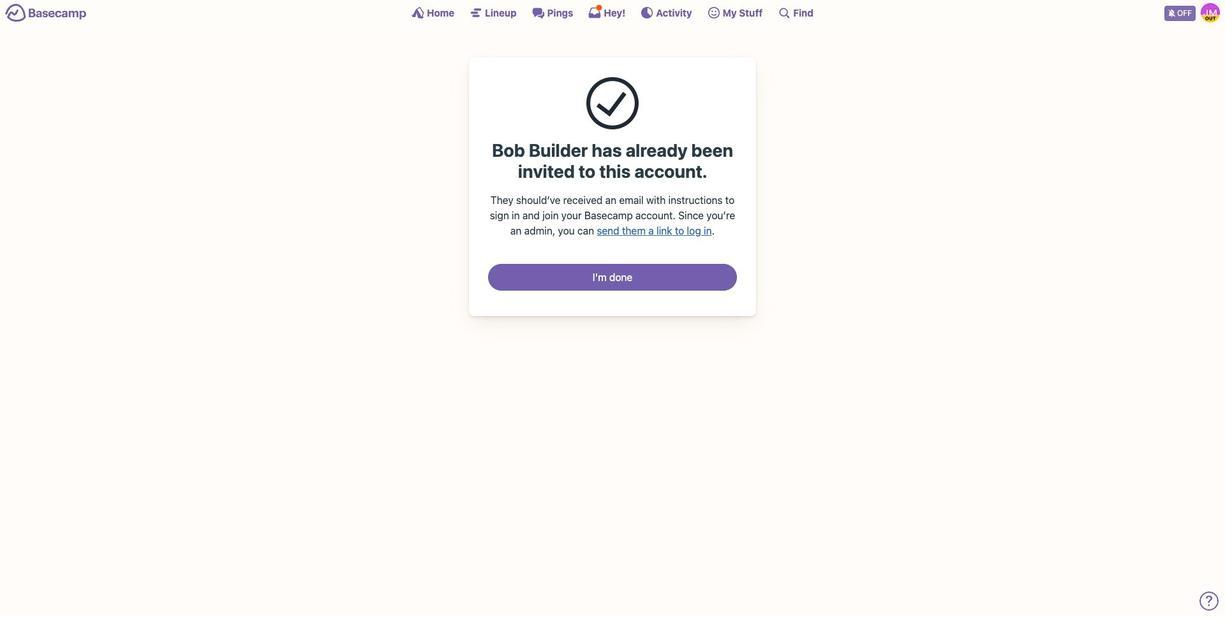 Task type: locate. For each thing, give the bounding box(es) containing it.
jer mill image
[[1201, 3, 1220, 22]]

main element
[[0, 0, 1226, 25]]



Task type: describe. For each thing, give the bounding box(es) containing it.
keyboard shortcut: ⌘ + / image
[[778, 6, 791, 19]]

switch accounts image
[[5, 3, 87, 23]]



Task type: vqa. For each thing, say whether or not it's contained in the screenshot.
Switch accounts image
yes



